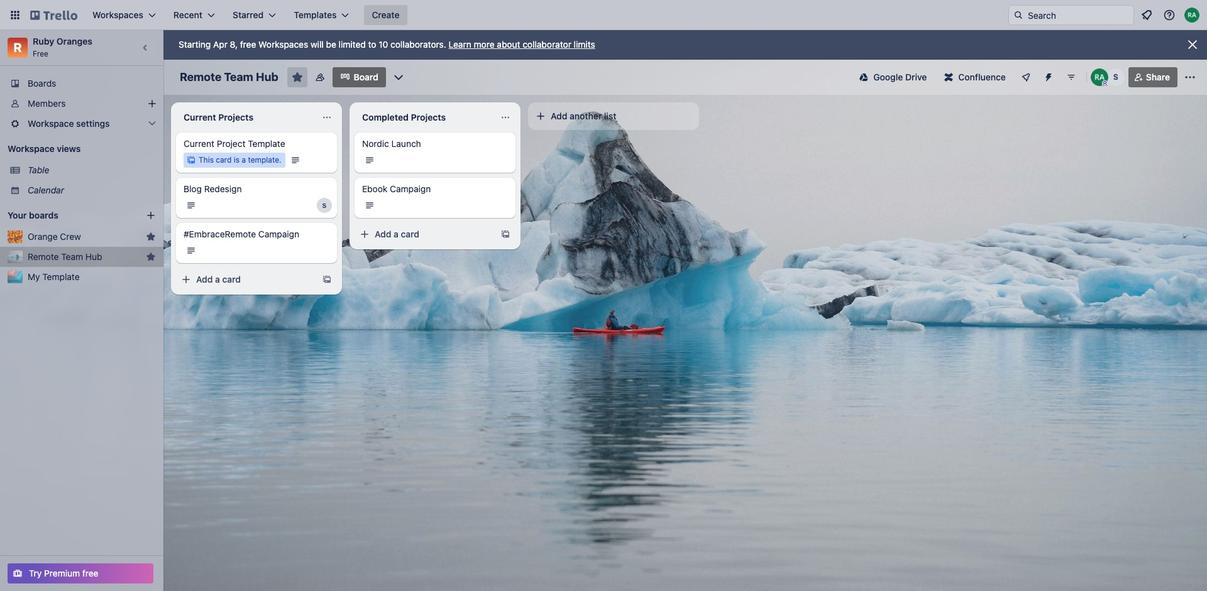 Task type: describe. For each thing, give the bounding box(es) containing it.
add another list button
[[528, 102, 699, 130]]

1 vertical spatial s button
[[317, 198, 332, 213]]

confluence
[[959, 72, 1006, 82]]

workspace for workspace views
[[8, 143, 55, 154]]

settings
[[76, 118, 110, 129]]

templates
[[294, 9, 337, 20]]

confluence button
[[937, 67, 1014, 87]]

workspace navigation collapse icon image
[[137, 39, 155, 57]]

blog redesign link
[[184, 183, 330, 196]]

learn
[[449, 39, 472, 50]]

completed
[[362, 112, 409, 123]]

project
[[217, 138, 246, 149]]

learn more about collaborator limits link
[[449, 39, 595, 50]]

0 vertical spatial s button
[[1107, 69, 1125, 86]]

open information menu image
[[1163, 9, 1176, 21]]

another
[[570, 111, 602, 121]]

nordic launch link
[[362, 138, 508, 150]]

team inside button
[[61, 252, 83, 262]]

apr
[[213, 39, 228, 50]]

#embraceremote campaign
[[184, 229, 299, 240]]

your boards
[[8, 210, 58, 221]]

my template
[[28, 272, 80, 282]]

8,
[[230, 39, 238, 50]]

is
[[234, 155, 240, 165]]

google drive
[[874, 72, 927, 82]]

google drive button
[[852, 67, 935, 87]]

card for current project template
[[222, 274, 241, 285]]

completed projects
[[362, 112, 446, 123]]

back to home image
[[30, 5, 77, 25]]

this
[[199, 155, 214, 165]]

oranges
[[56, 36, 92, 47]]

remote inside button
[[28, 252, 59, 262]]

ruby
[[33, 36, 54, 47]]

0 notifications image
[[1139, 8, 1155, 23]]

create from template… image
[[322, 275, 332, 285]]

2 horizontal spatial add
[[551, 111, 567, 121]]

share
[[1146, 72, 1170, 82]]

this card is a template.
[[199, 155, 281, 165]]

template.
[[248, 155, 281, 165]]

create button
[[364, 5, 407, 25]]

confluence icon image
[[945, 73, 954, 82]]

blog redesign
[[184, 184, 242, 194]]

r
[[13, 40, 22, 55]]

0 horizontal spatial template
[[42, 272, 80, 282]]

google
[[874, 72, 903, 82]]

limited
[[339, 39, 366, 50]]

1 vertical spatial ruby anderson (rubyanderson7) image
[[1091, 69, 1108, 86]]

add a card button for blog redesign
[[176, 270, 314, 290]]

1 vertical spatial workspaces
[[259, 39, 308, 50]]

drive
[[905, 72, 927, 82]]

starting
[[179, 39, 211, 50]]

show menu image
[[1184, 71, 1197, 84]]

free
[[33, 49, 48, 58]]

try premium free
[[29, 568, 98, 579]]

ruby oranges link
[[33, 36, 92, 47]]

your boards with 3 items element
[[8, 208, 127, 223]]

Completed Projects text field
[[355, 108, 496, 128]]

automation image
[[1039, 67, 1056, 85]]

add for nordic launch
[[375, 229, 391, 240]]

add a card for redesign
[[196, 274, 241, 285]]

search image
[[1014, 10, 1024, 20]]

current for current project template
[[184, 138, 214, 149]]

boards link
[[0, 74, 163, 94]]

sunnyupside33 (sunnyupside33) image
[[1107, 69, 1125, 86]]

add board image
[[146, 211, 156, 221]]

my template link
[[28, 271, 156, 284]]

current project template link
[[184, 138, 330, 150]]

starred icon image for remote team hub
[[146, 252, 156, 262]]

calendar
[[28, 185, 64, 196]]

redesign
[[204, 184, 242, 194]]

create from template… image
[[501, 230, 511, 240]]

add for current project template
[[196, 274, 213, 285]]

workspace visible image
[[315, 72, 325, 82]]

nordic launch
[[362, 138, 421, 149]]

workspaces inside popup button
[[92, 9, 143, 20]]

Search field
[[1024, 6, 1134, 25]]

to
[[368, 39, 376, 50]]

more
[[474, 39, 495, 50]]

be
[[326, 39, 336, 50]]

a for nordic launch
[[394, 229, 399, 240]]

ebook campaign
[[362, 184, 431, 194]]

templates button
[[286, 5, 357, 25]]

Board name text field
[[174, 67, 285, 87]]

calendar link
[[28, 184, 156, 197]]

nordic
[[362, 138, 389, 149]]

collaborators.
[[391, 39, 446, 50]]

r link
[[8, 38, 28, 58]]

orange crew button
[[28, 231, 141, 243]]

share button
[[1129, 67, 1178, 87]]

ruby oranges free
[[33, 36, 92, 58]]

my
[[28, 272, 40, 282]]



Task type: locate. For each thing, give the bounding box(es) containing it.
template
[[248, 138, 285, 149], [42, 272, 80, 282]]

power ups image
[[1021, 72, 1031, 82]]

hub inside button
[[85, 252, 102, 262]]

1 horizontal spatial template
[[248, 138, 285, 149]]

ruby anderson (rubyanderson7) image right open information menu 'icon' on the right top
[[1185, 8, 1200, 23]]

workspaces
[[92, 9, 143, 20], [259, 39, 308, 50]]

add a card down ebook campaign
[[375, 229, 419, 240]]

starred icon image for orange crew
[[146, 232, 156, 242]]

0 vertical spatial card
[[216, 155, 232, 165]]

1 vertical spatial s
[[322, 202, 327, 209]]

team down crew
[[61, 252, 83, 262]]

0 horizontal spatial hub
[[85, 252, 102, 262]]

s inside icon
[[1113, 72, 1119, 82]]

1 vertical spatial remote team hub
[[28, 252, 102, 262]]

table
[[28, 165, 49, 175]]

campaign right 'ebook'
[[390, 184, 431, 194]]

ruby anderson (rubyanderson7) image
[[1185, 8, 1200, 23], [1091, 69, 1108, 86]]

add another list
[[551, 111, 617, 121]]

members link
[[0, 94, 163, 114]]

s for sunnyupside33 (sunnyupside33) image
[[322, 202, 327, 209]]

ruby anderson (rubyanderson7) image inside the primary 'element'
[[1185, 8, 1200, 23]]

current
[[184, 112, 216, 123], [184, 138, 214, 149]]

workspaces left will
[[259, 39, 308, 50]]

1 horizontal spatial campaign
[[390, 184, 431, 194]]

team down 8,
[[224, 70, 253, 84]]

remote inside text field
[[180, 70, 221, 84]]

2 vertical spatial a
[[215, 274, 220, 285]]

projects
[[218, 112, 253, 123], [411, 112, 446, 123]]

0 vertical spatial remote team hub
[[180, 70, 278, 84]]

0 vertical spatial template
[[248, 138, 285, 149]]

1 vertical spatial hub
[[85, 252, 102, 262]]

0 vertical spatial add
[[551, 111, 567, 121]]

free inside button
[[82, 568, 98, 579]]

1 horizontal spatial remote
[[180, 70, 221, 84]]

board link
[[332, 67, 386, 87]]

1 current from the top
[[184, 112, 216, 123]]

0 vertical spatial workspace
[[28, 118, 74, 129]]

hub left star or unstar board image
[[256, 70, 278, 84]]

1 horizontal spatial workspaces
[[259, 39, 308, 50]]

a down ebook campaign
[[394, 229, 399, 240]]

template up template.
[[248, 138, 285, 149]]

add down #embraceremote
[[196, 274, 213, 285]]

Current Projects text field
[[176, 108, 317, 128]]

team inside text field
[[224, 70, 253, 84]]

remote down orange
[[28, 252, 59, 262]]

projects up nordic launch "link"
[[411, 112, 446, 123]]

1 horizontal spatial add a card
[[375, 229, 419, 240]]

1 horizontal spatial remote team hub
[[180, 70, 278, 84]]

current for current projects
[[184, 112, 216, 123]]

remote
[[180, 70, 221, 84], [28, 252, 59, 262]]

2 vertical spatial add
[[196, 274, 213, 285]]

2 starred icon image from the top
[[146, 252, 156, 262]]

starred button
[[225, 5, 284, 25]]

s for sunnyupside33 (sunnyupside33) icon
[[1113, 72, 1119, 82]]

starred icon image
[[146, 232, 156, 242], [146, 252, 156, 262]]

0 vertical spatial a
[[242, 155, 246, 165]]

0 vertical spatial current
[[184, 112, 216, 123]]

s inside image
[[322, 202, 327, 209]]

a down #embraceremote
[[215, 274, 220, 285]]

hub up my template link
[[85, 252, 102, 262]]

1 horizontal spatial s button
[[1107, 69, 1125, 86]]

table link
[[28, 164, 156, 177]]

starred
[[233, 9, 264, 20]]

0 horizontal spatial add a card
[[196, 274, 241, 285]]

blog
[[184, 184, 202, 194]]

recent
[[173, 9, 203, 20]]

add a card
[[375, 229, 419, 240], [196, 274, 241, 285]]

orange
[[28, 231, 58, 242]]

0 horizontal spatial s button
[[317, 198, 332, 213]]

card for nordic launch
[[401, 229, 419, 240]]

customize views image
[[392, 71, 405, 84]]

s button
[[1107, 69, 1125, 86], [317, 198, 332, 213]]

0 horizontal spatial team
[[61, 252, 83, 262]]

add a card button
[[355, 224, 493, 245], [176, 270, 314, 290]]

projects inside completed projects text field
[[411, 112, 446, 123]]

workspaces up workspace navigation collapse icon
[[92, 9, 143, 20]]

1 starred icon image from the top
[[146, 232, 156, 242]]

create
[[372, 9, 400, 20]]

remote down starting
[[180, 70, 221, 84]]

1 vertical spatial add a card button
[[176, 270, 314, 290]]

0 horizontal spatial add a card button
[[176, 270, 314, 290]]

card
[[216, 155, 232, 165], [401, 229, 419, 240], [222, 274, 241, 285]]

google drive icon image
[[860, 73, 869, 82]]

campaign for #embraceremote campaign
[[258, 229, 299, 240]]

0 horizontal spatial remote team hub
[[28, 252, 102, 262]]

remote team hub down 8,
[[180, 70, 278, 84]]

0 horizontal spatial free
[[82, 568, 98, 579]]

remote team hub
[[180, 70, 278, 84], [28, 252, 102, 262]]

about
[[497, 39, 520, 50]]

1 horizontal spatial free
[[240, 39, 256, 50]]

recent button
[[166, 5, 223, 25]]

1 horizontal spatial team
[[224, 70, 253, 84]]

0 horizontal spatial s
[[322, 202, 327, 209]]

orange crew
[[28, 231, 81, 242]]

add a card button down ebook campaign link
[[355, 224, 493, 245]]

workspace settings button
[[0, 114, 163, 134]]

projects inside current projects text box
[[218, 112, 253, 123]]

0 horizontal spatial projects
[[218, 112, 253, 123]]

1 vertical spatial workspace
[[8, 143, 55, 154]]

your
[[8, 210, 27, 221]]

1 vertical spatial remote
[[28, 252, 59, 262]]

ebook campaign link
[[362, 183, 508, 196]]

workspace settings
[[28, 118, 110, 129]]

2 horizontal spatial a
[[394, 229, 399, 240]]

0 vertical spatial team
[[224, 70, 253, 84]]

s
[[1113, 72, 1119, 82], [322, 202, 327, 209]]

hub
[[256, 70, 278, 84], [85, 252, 102, 262]]

1 vertical spatial a
[[394, 229, 399, 240]]

campaign for ebook campaign
[[390, 184, 431, 194]]

a
[[242, 155, 246, 165], [394, 229, 399, 240], [215, 274, 220, 285]]

2 vertical spatial card
[[222, 274, 241, 285]]

0 vertical spatial workspaces
[[92, 9, 143, 20]]

1 vertical spatial current
[[184, 138, 214, 149]]

current projects
[[184, 112, 253, 123]]

0 vertical spatial add a card button
[[355, 224, 493, 245]]

campaign down blog redesign link
[[258, 229, 299, 240]]

boards
[[29, 210, 58, 221]]

1 vertical spatial template
[[42, 272, 80, 282]]

hub inside text field
[[256, 70, 278, 84]]

1 vertical spatial card
[[401, 229, 419, 240]]

card left is
[[216, 155, 232, 165]]

projects up current project template
[[218, 112, 253, 123]]

1 vertical spatial add a card
[[196, 274, 241, 285]]

crew
[[60, 231, 81, 242]]

1 horizontal spatial hub
[[256, 70, 278, 84]]

workspace
[[28, 118, 74, 129], [8, 143, 55, 154]]

remote team hub inside text field
[[180, 70, 278, 84]]

add down 'ebook'
[[375, 229, 391, 240]]

1 horizontal spatial add
[[375, 229, 391, 240]]

will
[[311, 39, 324, 50]]

0 horizontal spatial a
[[215, 274, 220, 285]]

0 horizontal spatial campaign
[[258, 229, 299, 240]]

list
[[604, 111, 617, 121]]

add a card button down #embraceremote campaign
[[176, 270, 314, 290]]

2 current from the top
[[184, 138, 214, 149]]

add left another
[[551, 111, 567, 121]]

0 horizontal spatial remote
[[28, 252, 59, 262]]

0 vertical spatial starred icon image
[[146, 232, 156, 242]]

1 vertical spatial team
[[61, 252, 83, 262]]

template right "my"
[[42, 272, 80, 282]]

free right 8,
[[240, 39, 256, 50]]

0 vertical spatial campaign
[[390, 184, 431, 194]]

remote team hub down crew
[[28, 252, 102, 262]]

primary element
[[0, 0, 1207, 30]]

0 vertical spatial ruby anderson (rubyanderson7) image
[[1185, 8, 1200, 23]]

current project template
[[184, 138, 285, 149]]

current inside text box
[[184, 112, 216, 123]]

remote team hub inside button
[[28, 252, 102, 262]]

card down ebook campaign
[[401, 229, 419, 240]]

boards
[[28, 78, 56, 89]]

1 vertical spatial starred icon image
[[146, 252, 156, 262]]

try
[[29, 568, 42, 579]]

1 horizontal spatial ruby anderson (rubyanderson7) image
[[1185, 8, 1200, 23]]

projects for completed projects
[[411, 112, 446, 123]]

#embraceremote campaign link
[[184, 228, 330, 241]]

limits
[[574, 39, 595, 50]]

premium
[[44, 568, 80, 579]]

remote team hub button
[[28, 251, 141, 263]]

0 vertical spatial free
[[240, 39, 256, 50]]

workspace up table
[[8, 143, 55, 154]]

card down #embraceremote campaign
[[222, 274, 241, 285]]

this member is an admin of this board. image
[[1102, 80, 1108, 86]]

workspaces button
[[85, 5, 163, 25]]

ebook
[[362, 184, 388, 194]]

1 horizontal spatial a
[[242, 155, 246, 165]]

a for current project template
[[215, 274, 220, 285]]

1 vertical spatial campaign
[[258, 229, 299, 240]]

0 vertical spatial remote
[[180, 70, 221, 84]]

projects for current projects
[[218, 112, 253, 123]]

1 horizontal spatial s
[[1113, 72, 1119, 82]]

workspace views
[[8, 143, 81, 154]]

0 horizontal spatial workspaces
[[92, 9, 143, 20]]

add a card button for ebook campaign
[[355, 224, 493, 245]]

try premium free button
[[8, 564, 153, 584]]

1 horizontal spatial projects
[[411, 112, 446, 123]]

members
[[28, 98, 66, 109]]

add a card for campaign
[[375, 229, 419, 240]]

collaborator
[[523, 39, 572, 50]]

workspace down members
[[28, 118, 74, 129]]

10
[[379, 39, 388, 50]]

add a card down #embraceremote
[[196, 274, 241, 285]]

campaign
[[390, 184, 431, 194], [258, 229, 299, 240]]

#embraceremote
[[184, 229, 256, 240]]

0 vertical spatial hub
[[256, 70, 278, 84]]

1 projects from the left
[[218, 112, 253, 123]]

0 horizontal spatial add
[[196, 274, 213, 285]]

a right is
[[242, 155, 246, 165]]

ruby anderson (rubyanderson7) image right automation image
[[1091, 69, 1108, 86]]

2 projects from the left
[[411, 112, 446, 123]]

workspace inside "workspace settings" "dropdown button"
[[28, 118, 74, 129]]

team
[[224, 70, 253, 84], [61, 252, 83, 262]]

board
[[354, 72, 378, 82]]

1 vertical spatial free
[[82, 568, 98, 579]]

1 horizontal spatial add a card button
[[355, 224, 493, 245]]

0 vertical spatial add a card
[[375, 229, 419, 240]]

free right premium
[[82, 568, 98, 579]]

workspace for workspace settings
[[28, 118, 74, 129]]

star or unstar board image
[[291, 71, 303, 83]]

0 horizontal spatial ruby anderson (rubyanderson7) image
[[1091, 69, 1108, 86]]

1 vertical spatial add
[[375, 229, 391, 240]]

0 vertical spatial s
[[1113, 72, 1119, 82]]

starting apr 8, free workspaces will be limited to 10 collaborators. learn more about collaborator limits
[[179, 39, 595, 50]]

views
[[57, 143, 81, 154]]

launch
[[391, 138, 421, 149]]

sunnyupside33 (sunnyupside33) image
[[317, 198, 332, 213]]



Task type: vqa. For each thing, say whether or not it's contained in the screenshot.
1st Create from template… icon from the left
no



